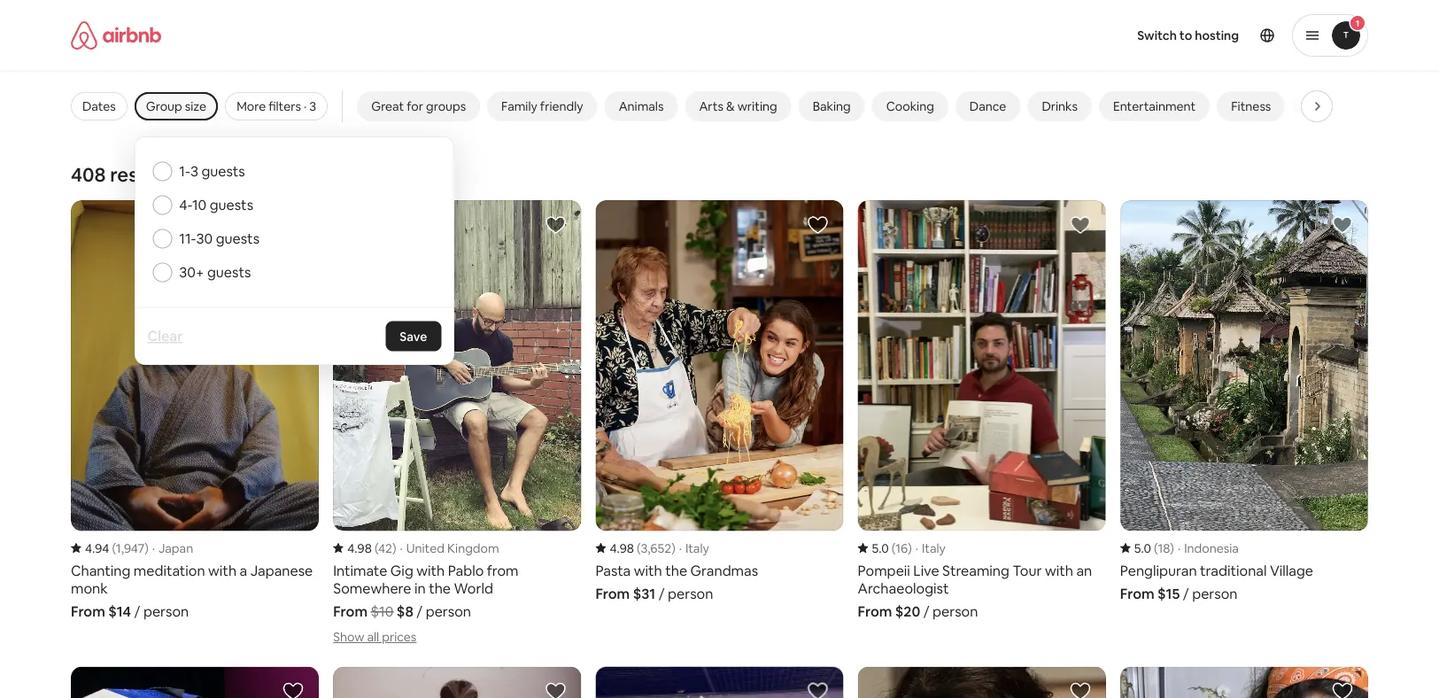 Task type: locate. For each thing, give the bounding box(es) containing it.
$31
[[633, 585, 656, 603]]

$14
[[108, 603, 131, 621]]

) inside penglipuran traditional village group
[[1171, 540, 1175, 556]]

5.0 inside pompeii live streaming tour with an archaeologist group
[[872, 540, 889, 556]]

from inside from $10 $8 / person show all prices
[[333, 603, 368, 621]]

1 horizontal spatial italy
[[922, 540, 946, 556]]

family friendly
[[502, 98, 584, 114]]

more filters · 3
[[237, 98, 316, 114]]

( left united
[[375, 540, 378, 556]]

1,947
[[116, 540, 145, 556]]

· right 3,652
[[679, 540, 682, 556]]

) inside pompeii live streaming tour with an archaeologist group
[[908, 540, 912, 556]]

1 · italy from the left
[[679, 540, 710, 556]]

5.0 left 16
[[872, 540, 889, 556]]

30
[[196, 229, 213, 248]]

· inside penglipuran traditional village group
[[1178, 540, 1181, 556]]

4 ) from the left
[[908, 540, 912, 556]]

rating 5.0 out of 5; 16 reviews image
[[858, 540, 912, 556]]

/ right $15
[[1184, 585, 1190, 603]]

) left · japan
[[145, 540, 149, 556]]

united
[[406, 540, 445, 556]]

filters right your at the left top
[[309, 162, 362, 187]]

· italy
[[679, 540, 710, 556], [916, 540, 946, 556]]

)
[[145, 540, 149, 556], [392, 540, 396, 556], [672, 540, 676, 556], [908, 540, 912, 556], [1171, 540, 1175, 556]]

3 ) from the left
[[672, 540, 676, 556]]

from
[[596, 585, 630, 603], [1121, 585, 1155, 603], [71, 603, 105, 621], [333, 603, 368, 621], [858, 603, 893, 621]]

dance
[[970, 98, 1007, 114]]

4.98 ( 42 )
[[347, 540, 396, 556]]

1 horizontal spatial · italy
[[916, 540, 946, 556]]

person for from $31 / person
[[668, 585, 713, 603]]

person right $31
[[668, 585, 713, 603]]

· for from $20
[[916, 540, 919, 556]]

from for from $20 / person
[[858, 603, 893, 621]]

· for from $14
[[152, 540, 155, 556]]

· for from
[[400, 540, 403, 556]]

· inside intimate gig with pablo from somewhere in the world group
[[400, 540, 403, 556]]

arts & writing
[[699, 98, 778, 114]]

rating 5.0 out of 5; 18 reviews image
[[1121, 540, 1175, 556]]

filters right more
[[269, 98, 301, 114]]

person right $8
[[426, 603, 471, 621]]

results
[[110, 162, 172, 187]]

from left $14
[[71, 603, 105, 621]]

) up from $31 / person
[[672, 540, 676, 556]]

0 horizontal spatial 5.0
[[872, 540, 889, 556]]

from left $15
[[1121, 585, 1155, 603]]

( inside 'chanting meditation with a japanese monk' group
[[112, 540, 116, 556]]

( up $31
[[637, 540, 641, 556]]

prices
[[382, 629, 417, 645]]

( inside intimate gig with pablo from somewhere in the world group
[[375, 540, 378, 556]]

1 horizontal spatial 5.0
[[1135, 540, 1152, 556]]

filters
[[269, 98, 301, 114], [309, 162, 362, 187]]

· italy for from $31
[[679, 540, 710, 556]]

0 horizontal spatial &
[[727, 98, 735, 114]]

save this experience image
[[545, 214, 567, 236], [808, 214, 829, 236], [1070, 214, 1091, 236], [808, 681, 829, 698], [1333, 681, 1354, 698]]

from inside 'chanting meditation with a japanese monk' group
[[71, 603, 105, 621]]

· italy inside pasta with the grandmas group
[[679, 540, 710, 556]]

arts & writing button
[[685, 91, 792, 121]]

1 ) from the left
[[145, 540, 149, 556]]

( right 4.94 at bottom
[[112, 540, 116, 556]]

1 horizontal spatial 4.98
[[610, 540, 634, 556]]

5 ) from the left
[[1171, 540, 1175, 556]]

italy inside pompeii live streaming tour with an archaeologist group
[[922, 540, 946, 556]]

) for from $15
[[1171, 540, 1175, 556]]

person
[[668, 585, 713, 603], [1193, 585, 1238, 603], [143, 603, 189, 621], [426, 603, 471, 621], [933, 603, 978, 621]]

· inside pasta with the grandmas group
[[679, 540, 682, 556]]

4-10 guests
[[179, 196, 253, 214]]

guests right "10"
[[210, 196, 253, 214]]

3 right 1-3 guests radio
[[190, 162, 198, 180]]

pasta with the grandmas group
[[596, 200, 844, 603]]

1 4.98 from the left
[[347, 540, 372, 556]]

4.98 inside intimate gig with pablo from somewhere in the world group
[[347, 540, 372, 556]]

30+ guests radio
[[153, 263, 172, 282]]

/ inside pasta with the grandmas group
[[659, 585, 665, 603]]

/ inside from $10 $8 / person show all prices
[[417, 603, 423, 621]]

4.98 for from $31
[[610, 540, 634, 556]]

( inside penglipuran traditional village group
[[1154, 540, 1158, 556]]

animals element
[[619, 98, 664, 114]]

· right more
[[304, 98, 307, 114]]

person inside pasta with the grandmas group
[[668, 585, 713, 603]]

from inside pompeii live streaming tour with an archaeologist group
[[858, 603, 893, 621]]

guests
[[201, 162, 245, 180], [210, 196, 253, 214], [216, 229, 260, 248], [207, 263, 251, 281]]

10
[[192, 196, 207, 214]]

4-
[[179, 196, 192, 214]]

2 4.98 from the left
[[610, 540, 634, 556]]

4 ( from the left
[[892, 540, 896, 556]]

/ right $20
[[924, 603, 930, 621]]

3,652
[[641, 540, 672, 556]]

guests right 30
[[216, 229, 260, 248]]

) left united
[[392, 540, 396, 556]]

save this experience image for from $31
[[808, 214, 829, 236]]

2 ( from the left
[[375, 540, 378, 556]]

italy right 3,652
[[686, 540, 710, 556]]

save button
[[386, 321, 441, 351]]

from $20 / person
[[858, 603, 978, 621]]

more
[[237, 98, 266, 114]]

from for from $31 / person
[[596, 585, 630, 603]]

1 button
[[1293, 14, 1369, 57]]

fitness element
[[1232, 98, 1272, 114]]

1 horizontal spatial filters
[[309, 162, 362, 187]]

/ for from $15
[[1184, 585, 1190, 603]]

) inside 'chanting meditation with a japanese monk' group
[[145, 540, 149, 556]]

& right arts at the top
[[727, 98, 735, 114]]

entertainment
[[1114, 98, 1196, 114]]

save this experience image for from
[[545, 214, 567, 236]]

1 horizontal spatial &
[[1351, 98, 1359, 114]]

1 italy from the left
[[686, 540, 710, 556]]

italy for from $31
[[686, 540, 710, 556]]

) inside intimate gig with pablo from somewhere in the world group
[[392, 540, 396, 556]]

rating 4.98 out of 5; 42 reviews image
[[333, 540, 396, 556]]

4.98 left the 42 on the left bottom
[[347, 540, 372, 556]]

( inside pasta with the grandmas group
[[637, 540, 641, 556]]

fitness
[[1232, 98, 1272, 114]]

0 horizontal spatial 3
[[190, 162, 198, 180]]

) for from
[[392, 540, 396, 556]]

/ right $8
[[417, 603, 423, 621]]

guests for 4-10 guests
[[210, 196, 253, 214]]

4.98 for from
[[347, 540, 372, 556]]

1 & from the left
[[727, 98, 735, 114]]

408
[[71, 162, 106, 187]]

4.98 inside pasta with the grandmas group
[[610, 540, 634, 556]]

3 right more
[[309, 98, 316, 114]]

baking button
[[799, 91, 865, 121]]

baking
[[813, 98, 851, 114]]

italy for from $20
[[922, 540, 946, 556]]

· inside pompeii live streaming tour with an archaeologist group
[[916, 540, 919, 556]]

4.98
[[347, 540, 372, 556], [610, 540, 634, 556]]

0 horizontal spatial italy
[[686, 540, 710, 556]]

· for from $15
[[1178, 540, 1181, 556]]

person inside 'chanting meditation with a japanese monk' group
[[143, 603, 189, 621]]

save this experience image
[[1333, 214, 1354, 236], [283, 681, 304, 698], [545, 681, 567, 698], [1070, 681, 1091, 698]]

drinks button
[[1028, 91, 1092, 121]]

) up $20
[[908, 540, 912, 556]]

5.0 inside penglipuran traditional village group
[[1135, 540, 1152, 556]]

· right 16
[[916, 540, 919, 556]]

italy inside pasta with the grandmas group
[[686, 540, 710, 556]]

·
[[304, 98, 307, 114], [152, 540, 155, 556], [400, 540, 403, 556], [679, 540, 682, 556], [916, 540, 919, 556], [1178, 540, 1181, 556]]

11-30 guests
[[179, 229, 260, 248]]

1 horizontal spatial 3
[[309, 98, 316, 114]]

5 ( from the left
[[1154, 540, 1158, 556]]

italy
[[686, 540, 710, 556], [922, 540, 946, 556]]

all
[[367, 629, 379, 645]]

0 vertical spatial 3
[[309, 98, 316, 114]]

person down "indonesia"
[[1193, 585, 1238, 603]]

person inside penglipuran traditional village group
[[1193, 585, 1238, 603]]

from $10 $8 / person show all prices
[[333, 603, 471, 645]]

0 vertical spatial filters
[[269, 98, 301, 114]]

5.0 left 18
[[1135, 540, 1152, 556]]

from left $20
[[858, 603, 893, 621]]

· japan
[[152, 540, 193, 556]]

italy right 16
[[922, 540, 946, 556]]

) inside pasta with the grandmas group
[[672, 540, 676, 556]]

drinks
[[1042, 98, 1078, 114]]

guests for 1-3 guests
[[201, 162, 245, 180]]

( inside pompeii live streaming tour with an archaeologist group
[[892, 540, 896, 556]]

cooking
[[887, 98, 935, 114]]

save this experience image inside pasta with the grandmas group
[[808, 214, 829, 236]]

$15
[[1158, 585, 1180, 603]]

1 ( from the left
[[112, 540, 116, 556]]

· italy right 16
[[916, 540, 946, 556]]

from inside penglipuran traditional village group
[[1121, 585, 1155, 603]]

& for history
[[1351, 98, 1359, 114]]

11-30 guests radio
[[153, 229, 172, 249]]

person right $20
[[933, 603, 978, 621]]

1 5.0 from the left
[[872, 540, 889, 556]]

· italy inside pompeii live streaming tour with an archaeologist group
[[916, 540, 946, 556]]

$10
[[371, 603, 394, 621]]

baking element
[[813, 98, 851, 114]]

5.0 ( 16 )
[[872, 540, 912, 556]]

2 italy from the left
[[922, 540, 946, 556]]

5.0
[[872, 540, 889, 556], [1135, 540, 1152, 556]]

fitness button
[[1217, 91, 1286, 121]]

3 ( from the left
[[637, 540, 641, 556]]

family
[[502, 98, 538, 114]]

· left japan
[[152, 540, 155, 556]]

1 vertical spatial filters
[[309, 162, 362, 187]]

4.94
[[85, 540, 109, 556]]

/ inside pompeii live streaming tour with an archaeologist group
[[924, 603, 930, 621]]

from left $31
[[596, 585, 630, 603]]

save this experience image inside penglipuran traditional village group
[[1333, 214, 1354, 236]]

from inside pasta with the grandmas group
[[596, 585, 630, 603]]

from $31 / person
[[596, 585, 713, 603]]

2 5.0 from the left
[[1135, 540, 1152, 556]]

2 & from the left
[[1351, 98, 1359, 114]]

30+ guests
[[179, 263, 251, 281]]

( up $15
[[1154, 540, 1158, 556]]

arts & writing element
[[699, 98, 778, 114]]

& left the culture at right
[[1351, 98, 1359, 114]]

/ right $14
[[134, 603, 140, 621]]

/ inside penglipuran traditional village group
[[1184, 585, 1190, 603]]

animals button
[[605, 91, 678, 121]]

( up $20
[[892, 540, 896, 556]]

from up show
[[333, 603, 368, 621]]

· right the 42 on the left bottom
[[400, 540, 403, 556]]

/ inside 'chanting meditation with a japanese monk' group
[[134, 603, 140, 621]]

cooking element
[[887, 98, 935, 114]]

0 horizontal spatial filters
[[269, 98, 301, 114]]

) left · indonesia
[[1171, 540, 1175, 556]]

· inside 'chanting meditation with a japanese monk' group
[[152, 540, 155, 556]]

your
[[264, 162, 305, 187]]

0 horizontal spatial · italy
[[679, 540, 710, 556]]

/
[[659, 585, 665, 603], [1184, 585, 1190, 603], [134, 603, 140, 621], [417, 603, 423, 621], [924, 603, 930, 621]]

person right $14
[[143, 603, 189, 621]]

person inside pompeii live streaming tour with an archaeologist group
[[933, 603, 978, 621]]

· italy right 3,652
[[679, 540, 710, 556]]

great for groups
[[371, 98, 466, 114]]

guests up 4-10 guests on the top left of page
[[201, 162, 245, 180]]

· for from $31
[[679, 540, 682, 556]]

2 · italy from the left
[[916, 540, 946, 556]]

4.98 left 3,652
[[610, 540, 634, 556]]

/ for from $20
[[924, 603, 930, 621]]

switch to hosting link
[[1127, 17, 1250, 54]]

5.0 ( 18 )
[[1135, 540, 1175, 556]]

· right 18
[[1178, 540, 1181, 556]]

2 ) from the left
[[392, 540, 396, 556]]

/ right $31
[[659, 585, 665, 603]]

0 horizontal spatial 4.98
[[347, 540, 372, 556]]

rating 4.94 out of 5; 1,947 reviews image
[[71, 540, 149, 556]]

( for from $14
[[112, 540, 116, 556]]



Task type: describe. For each thing, give the bounding box(es) containing it.
japan
[[159, 540, 193, 556]]

clear
[[147, 327, 183, 345]]

family friendly element
[[502, 98, 584, 114]]

· united kingdom
[[400, 540, 499, 556]]

· italy for from $20
[[916, 540, 946, 556]]

/ for from $14
[[134, 603, 140, 621]]

save this experience image for from $20
[[1070, 214, 1091, 236]]

( for from
[[375, 540, 378, 556]]

1-3 guests radio
[[153, 162, 172, 181]]

4.98 ( 3,652 )
[[610, 540, 676, 556]]

great for groups button
[[357, 91, 480, 121]]

30+
[[179, 263, 204, 281]]

rating 4.98 out of 5; 3,652 reviews image
[[596, 540, 676, 556]]

42
[[378, 540, 392, 556]]

cooking button
[[872, 91, 949, 121]]

( for from $15
[[1154, 540, 1158, 556]]

& for arts
[[727, 98, 735, 114]]

group size button
[[134, 92, 218, 120]]

person for from $14 / person
[[143, 603, 189, 621]]

entertainment element
[[1114, 98, 1196, 114]]

family friendly button
[[487, 91, 598, 121]]

person inside from $10 $8 / person show all prices
[[426, 603, 471, 621]]

history & culture
[[1307, 98, 1402, 114]]

· indonesia
[[1178, 540, 1239, 556]]

switch to hosting
[[1138, 27, 1240, 43]]

$8
[[397, 603, 414, 621]]

1-3 guests
[[179, 162, 245, 180]]

chanting meditation with a japanese monk group
[[71, 200, 319, 621]]

from for from $10 $8 / person show all prices
[[333, 603, 368, 621]]

5.0 for $15
[[1135, 540, 1152, 556]]

intimate gig with pablo from somewhere in the world group
[[333, 200, 582, 646]]

pompeii live streaming tour with an archaeologist group
[[858, 200, 1106, 621]]

1 vertical spatial 3
[[190, 162, 198, 180]]

11-
[[179, 229, 196, 248]]

drinks element
[[1042, 98, 1078, 114]]

( for from $20
[[892, 540, 896, 556]]

on
[[236, 162, 260, 187]]

based
[[176, 162, 232, 187]]

guests for 11-30 guests
[[216, 229, 260, 248]]

save
[[400, 328, 427, 344]]

$20
[[896, 603, 921, 621]]

dance element
[[970, 98, 1007, 114]]

) for from $14
[[145, 540, 149, 556]]

history & culture element
[[1307, 98, 1402, 114]]

writing
[[738, 98, 778, 114]]

show
[[333, 629, 364, 645]]

size
[[185, 98, 207, 114]]

great
[[371, 98, 404, 114]]

kingdom
[[447, 540, 499, 556]]

show all prices button
[[333, 629, 417, 645]]

dance button
[[956, 91, 1021, 121]]

from $15 / person
[[1121, 585, 1238, 603]]

penglipuran traditional village group
[[1121, 200, 1369, 603]]

16
[[896, 540, 908, 556]]

culture
[[1362, 98, 1402, 114]]

groups
[[426, 98, 466, 114]]

friendly
[[540, 98, 584, 114]]

person for from $20 / person
[[933, 603, 978, 621]]

group
[[146, 98, 182, 114]]

group size
[[146, 98, 207, 114]]

5.0 for $20
[[872, 540, 889, 556]]

from for from $15 / person
[[1121, 585, 1155, 603]]

) for from $20
[[908, 540, 912, 556]]

history & culture button
[[1293, 91, 1416, 121]]

4-10 guests radio
[[153, 195, 172, 215]]

( for from $31
[[637, 540, 641, 556]]

from $14 / person
[[71, 603, 189, 621]]

history
[[1307, 98, 1348, 114]]

hosting
[[1195, 27, 1240, 43]]

arts
[[699, 98, 724, 114]]

) for from $31
[[672, 540, 676, 556]]

animals
[[619, 98, 664, 114]]

18
[[1158, 540, 1171, 556]]

to
[[1180, 27, 1193, 43]]

for
[[407, 98, 423, 114]]

person for from $15 / person
[[1193, 585, 1238, 603]]

great for groups element
[[371, 98, 466, 114]]

clear button
[[138, 319, 192, 354]]

408 results based on your filters
[[71, 162, 362, 187]]

switch
[[1138, 27, 1177, 43]]

1
[[1356, 17, 1360, 29]]

1-
[[179, 162, 190, 180]]

4.94 ( 1,947 )
[[85, 540, 149, 556]]

guests down 11-30 guests
[[207, 263, 251, 281]]

indonesia
[[1185, 540, 1239, 556]]

/ for from $31
[[659, 585, 665, 603]]

profile element
[[874, 0, 1369, 71]]

from for from $14 / person
[[71, 603, 105, 621]]

entertainment button
[[1099, 91, 1210, 121]]



Task type: vqa. For each thing, say whether or not it's contained in the screenshot.
the middle personal
no



